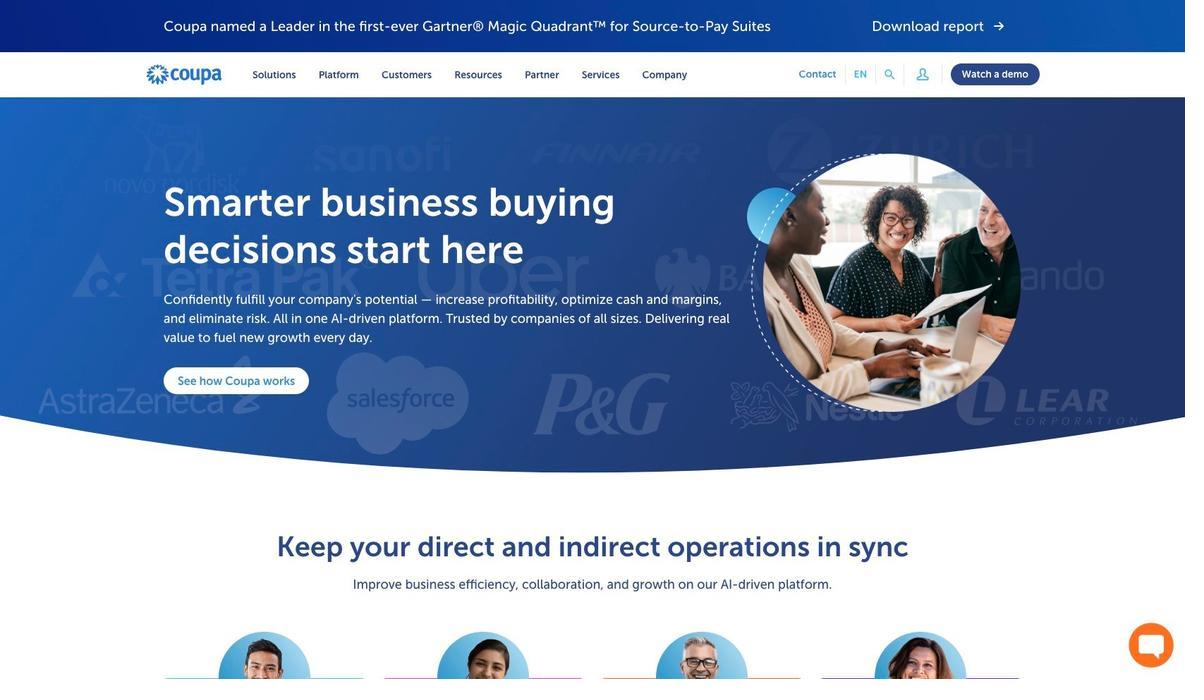 Task type: locate. For each thing, give the bounding box(es) containing it.
1 horizontal spatial headshot of staff member image
[[656, 633, 748, 680]]

0 horizontal spatial headshot of staff member image
[[438, 633, 529, 680]]

headshot staff member image
[[219, 633, 311, 680]]

platform_user_centric image
[[913, 64, 933, 84]]

3 headshot of staff member image from the left
[[875, 633, 967, 680]]

staff members talking image
[[747, 154, 1022, 412]]

2 horizontal spatial headshot of staff member image
[[875, 633, 967, 680]]

headshot of staff member image
[[438, 633, 529, 680], [656, 633, 748, 680], [875, 633, 967, 680]]



Task type: describe. For each thing, give the bounding box(es) containing it.
1 headshot of staff member image from the left
[[438, 633, 529, 680]]

home image
[[145, 64, 223, 86]]

2 headshot of staff member image from the left
[[656, 633, 748, 680]]

mag glass image
[[885, 70, 895, 80]]



Task type: vqa. For each thing, say whether or not it's contained in the screenshot.
Facebook image
no



